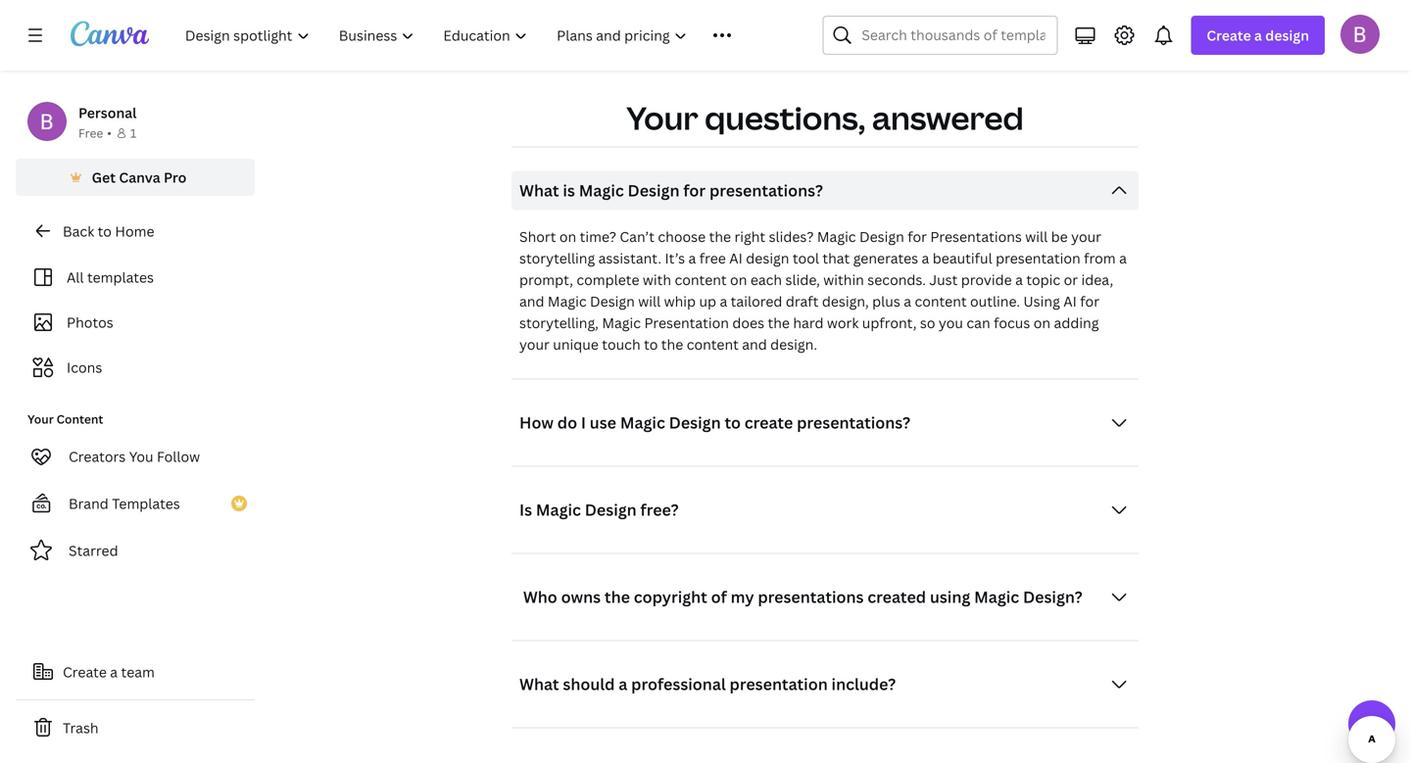 Task type: describe. For each thing, give the bounding box(es) containing it.
right
[[735, 227, 766, 246]]

icons
[[67, 358, 102, 377]]

work
[[827, 314, 859, 332]]

a inside create a team button
[[110, 663, 118, 682]]

design inside create a design dropdown button
[[1266, 26, 1310, 45]]

just
[[930, 271, 958, 289]]

is
[[519, 499, 532, 520]]

within
[[824, 271, 864, 289]]

team
[[121, 663, 155, 682]]

to inside "how do i use magic design to create presentations?" dropdown button
[[725, 412, 741, 433]]

1 horizontal spatial for
[[908, 227, 927, 246]]

copyright
[[634, 587, 707, 608]]

2 vertical spatial content
[[687, 335, 739, 354]]

to inside back to home 'link'
[[98, 222, 112, 241]]

created
[[868, 587, 926, 608]]

magic inside "how do i use magic design to create presentations?" dropdown button
[[620, 412, 665, 433]]

complete
[[577, 271, 640, 289]]

what for what should a professional presentation include?
[[519, 674, 559, 695]]

outline.
[[970, 292, 1020, 311]]

create
[[745, 412, 793, 433]]

free •
[[78, 125, 112, 141]]

brand templates link
[[16, 484, 255, 523]]

create for create a design
[[1207, 26, 1251, 45]]

all templates
[[67, 268, 154, 287]]

how
[[519, 412, 554, 433]]

Search search field
[[862, 17, 1045, 54]]

for inside dropdown button
[[683, 180, 706, 201]]

0 vertical spatial will
[[1026, 227, 1048, 246]]

include?
[[832, 674, 896, 695]]

slide,
[[786, 271, 820, 289]]

your content
[[27, 411, 103, 427]]

create a team
[[63, 663, 155, 682]]

1 vertical spatial on
[[730, 271, 747, 289]]

each
[[751, 271, 782, 289]]

magic inside who owns the copyright of my presentations created using magic design? dropdown button
[[974, 587, 1020, 608]]

starred link
[[16, 531, 255, 570]]

0 vertical spatial content
[[675, 271, 727, 289]]

what is magic design for presentations? button
[[512, 171, 1139, 210]]

free
[[700, 249, 726, 268]]

adding
[[1054, 314, 1099, 332]]

what should a professional presentation include? button
[[512, 665, 1139, 704]]

icons link
[[27, 349, 243, 386]]

1
[[130, 125, 136, 141]]

who
[[523, 587, 558, 608]]

a inside create a design dropdown button
[[1255, 26, 1262, 45]]

2 horizontal spatial for
[[1080, 292, 1100, 311]]

create a design
[[1207, 26, 1310, 45]]

who owns the copyright of my presentations created using magic design?
[[519, 587, 1083, 608]]

0 vertical spatial ai
[[730, 249, 743, 268]]

presentations
[[931, 227, 1022, 246]]

draft
[[786, 292, 819, 311]]

1 vertical spatial your
[[519, 335, 550, 354]]

design,
[[822, 292, 869, 311]]

1 vertical spatial will
[[638, 292, 661, 311]]

idea,
[[1082, 271, 1114, 289]]

design down complete
[[590, 292, 635, 311]]

trash
[[63, 719, 99, 738]]

plus
[[873, 292, 901, 311]]

trash link
[[16, 709, 255, 748]]

choose
[[658, 227, 706, 246]]

unique
[[553, 335, 599, 354]]

photos link
[[27, 304, 243, 341]]

magic inside is magic design free? dropdown button
[[536, 499, 581, 520]]

generates
[[853, 249, 919, 268]]

using
[[1024, 292, 1060, 311]]

answered
[[872, 97, 1024, 139]]

free?
[[641, 499, 679, 520]]

0 vertical spatial your
[[1071, 227, 1102, 246]]

•
[[107, 125, 112, 141]]

create a design button
[[1191, 16, 1325, 55]]

presentation inside short on time? can't choose the right slides? magic design for presentations will be your storytelling assistant. it's a free ai design tool that generates a beautiful presentation from a prompt, complete with content on each slide, within seconds. just provide a topic or idea, and magic design will whip up a tailored draft design, plus a content outline. using ai for storytelling, magic presentation does the hard work upfront, so you can focus on adding your unique touch to the content and design.
[[996, 249, 1081, 268]]

your questions, answered
[[627, 97, 1024, 139]]

get
[[92, 168, 116, 187]]

how do i use magic design to create presentations?
[[519, 412, 911, 433]]

upfront,
[[862, 314, 917, 332]]

what is magic design for presentations?
[[519, 180, 823, 201]]

is
[[563, 180, 575, 201]]

storytelling,
[[519, 314, 599, 332]]

touch
[[602, 335, 641, 354]]



Task type: vqa. For each thing, say whether or not it's contained in the screenshot.
social
no



Task type: locate. For each thing, give the bounding box(es) containing it.
design inside "how do i use magic design to create presentations?" dropdown button
[[669, 412, 721, 433]]

2 horizontal spatial on
[[1034, 314, 1051, 332]]

tailored
[[731, 292, 783, 311]]

design inside is magic design free? dropdown button
[[585, 499, 637, 520]]

creators you follow
[[69, 447, 200, 466]]

design.
[[771, 335, 817, 354]]

1 horizontal spatial ai
[[1064, 292, 1077, 311]]

topic
[[1027, 271, 1061, 289]]

0 vertical spatial and
[[519, 292, 544, 311]]

the up "design."
[[768, 314, 790, 332]]

and down does
[[742, 335, 767, 354]]

content down just
[[915, 292, 967, 311]]

bob builder image
[[1341, 14, 1380, 54]]

content
[[56, 411, 103, 427]]

focus
[[994, 314, 1030, 332]]

1 horizontal spatial on
[[730, 271, 747, 289]]

tool
[[793, 249, 819, 268]]

2 horizontal spatial to
[[725, 412, 741, 433]]

i
[[581, 412, 586, 433]]

get canva pro button
[[16, 159, 255, 196]]

what left is
[[519, 180, 559, 201]]

does
[[733, 314, 765, 332]]

1 what from the top
[[519, 180, 559, 201]]

design left free?
[[585, 499, 637, 520]]

the
[[709, 227, 731, 246], [768, 314, 790, 332], [661, 335, 683, 354], [605, 587, 630, 608]]

1 vertical spatial create
[[63, 663, 107, 682]]

0 vertical spatial for
[[683, 180, 706, 201]]

what for what is magic design for presentations?
[[519, 180, 559, 201]]

1 horizontal spatial create
[[1207, 26, 1251, 45]]

design inside what is magic design for presentations? dropdown button
[[628, 180, 680, 201]]

you
[[939, 314, 963, 332]]

2 what from the top
[[519, 674, 559, 695]]

presentations?
[[710, 180, 823, 201], [797, 412, 911, 433]]

top level navigation element
[[173, 16, 776, 55], [173, 16, 776, 55]]

storytelling
[[519, 249, 595, 268]]

design left create
[[669, 412, 721, 433]]

1 vertical spatial your
[[27, 411, 54, 427]]

1 vertical spatial and
[[742, 335, 767, 354]]

using
[[930, 587, 971, 608]]

your for your content
[[27, 411, 54, 427]]

starred
[[69, 542, 118, 560]]

presentation inside what should a professional presentation include? dropdown button
[[730, 674, 828, 695]]

the right owns
[[605, 587, 630, 608]]

and
[[519, 292, 544, 311], [742, 335, 767, 354]]

for up generates
[[908, 227, 927, 246]]

is magic design free? button
[[512, 491, 1139, 530]]

design up can't at the left top
[[628, 180, 680, 201]]

2 vertical spatial to
[[725, 412, 741, 433]]

a inside what should a professional presentation include? dropdown button
[[619, 674, 628, 695]]

so
[[920, 314, 936, 332]]

design left bob builder icon
[[1266, 26, 1310, 45]]

get canva pro
[[92, 168, 187, 187]]

0 vertical spatial to
[[98, 222, 112, 241]]

design
[[1266, 26, 1310, 45], [746, 249, 789, 268]]

the inside dropdown button
[[605, 587, 630, 608]]

to right touch
[[644, 335, 658, 354]]

creators you follow link
[[16, 437, 255, 476]]

0 vertical spatial what
[[519, 180, 559, 201]]

content up up at the top of the page
[[675, 271, 727, 289]]

should
[[563, 674, 615, 695]]

be
[[1051, 227, 1068, 246]]

what left should on the bottom of page
[[519, 674, 559, 695]]

or
[[1064, 271, 1078, 289]]

and down prompt,
[[519, 292, 544, 311]]

1 vertical spatial to
[[644, 335, 658, 354]]

can
[[967, 314, 991, 332]]

on down using
[[1034, 314, 1051, 332]]

1 horizontal spatial design
[[1266, 26, 1310, 45]]

0 horizontal spatial your
[[27, 411, 54, 427]]

slides?
[[769, 227, 814, 246]]

all
[[67, 268, 84, 287]]

2 vertical spatial for
[[1080, 292, 1100, 311]]

to
[[98, 222, 112, 241], [644, 335, 658, 354], [725, 412, 741, 433]]

from
[[1084, 249, 1116, 268]]

1 vertical spatial design
[[746, 249, 789, 268]]

to left create
[[725, 412, 741, 433]]

your down storytelling,
[[519, 335, 550, 354]]

to right back
[[98, 222, 112, 241]]

brand templates
[[69, 494, 180, 513]]

assistant.
[[599, 249, 662, 268]]

your for your questions, answered
[[627, 97, 698, 139]]

presentation left the include?
[[730, 674, 828, 695]]

personal
[[78, 103, 137, 122]]

seconds.
[[868, 271, 926, 289]]

owns
[[561, 587, 601, 608]]

back to home
[[63, 222, 154, 241]]

0 horizontal spatial to
[[98, 222, 112, 241]]

time?
[[580, 227, 616, 246]]

0 horizontal spatial presentation
[[730, 674, 828, 695]]

ai right free
[[730, 249, 743, 268]]

what should a professional presentation include?
[[519, 674, 896, 695]]

beautiful
[[933, 249, 993, 268]]

magic inside what is magic design for presentations? dropdown button
[[579, 180, 624, 201]]

0 horizontal spatial on
[[560, 227, 577, 246]]

templates
[[112, 494, 180, 513]]

what inside what should a professional presentation include? dropdown button
[[519, 674, 559, 695]]

what inside what is magic design for presentations? dropdown button
[[519, 180, 559, 201]]

for down idea,
[[1080, 292, 1100, 311]]

can't
[[620, 227, 655, 246]]

presentation
[[996, 249, 1081, 268], [730, 674, 828, 695]]

1 horizontal spatial your
[[1071, 227, 1102, 246]]

will down with
[[638, 292, 661, 311]]

0 vertical spatial presentation
[[996, 249, 1081, 268]]

a
[[1255, 26, 1262, 45], [689, 249, 696, 268], [922, 249, 930, 268], [1119, 249, 1127, 268], [1016, 271, 1023, 289], [720, 292, 728, 311], [904, 292, 912, 311], [110, 663, 118, 682], [619, 674, 628, 695]]

create
[[1207, 26, 1251, 45], [63, 663, 107, 682]]

1 vertical spatial presentations?
[[797, 412, 911, 433]]

your up from
[[1071, 227, 1102, 246]]

design?
[[1023, 587, 1083, 608]]

will left be
[[1026, 227, 1048, 246]]

templates
[[87, 268, 154, 287]]

create inside dropdown button
[[1207, 26, 1251, 45]]

creators
[[69, 447, 126, 466]]

pro
[[164, 168, 187, 187]]

is magic design free?
[[519, 499, 679, 520]]

1 horizontal spatial your
[[627, 97, 698, 139]]

presentations? right create
[[797, 412, 911, 433]]

your up "what is magic design for presentations?"
[[627, 97, 698, 139]]

1 horizontal spatial presentation
[[996, 249, 1081, 268]]

who owns the copyright of my presentations created using magic design? button
[[512, 578, 1139, 617]]

back to home link
[[16, 212, 255, 251]]

0 horizontal spatial for
[[683, 180, 706, 201]]

do
[[557, 412, 577, 433]]

0 vertical spatial on
[[560, 227, 577, 246]]

design up generates
[[860, 227, 904, 246]]

0 vertical spatial create
[[1207, 26, 1251, 45]]

it's
[[665, 249, 685, 268]]

short
[[519, 227, 556, 246]]

ai
[[730, 249, 743, 268], [1064, 292, 1077, 311]]

0 horizontal spatial and
[[519, 292, 544, 311]]

photos
[[67, 313, 113, 332]]

with
[[643, 271, 671, 289]]

your left content
[[27, 411, 54, 427]]

None search field
[[823, 16, 1058, 55]]

1 vertical spatial ai
[[1064, 292, 1077, 311]]

of
[[711, 587, 727, 608]]

for up 'choose'
[[683, 180, 706, 201]]

prompt,
[[519, 271, 573, 289]]

1 horizontal spatial and
[[742, 335, 767, 354]]

use
[[590, 412, 617, 433]]

0 vertical spatial presentations?
[[710, 180, 823, 201]]

whip
[[664, 292, 696, 311]]

0 horizontal spatial create
[[63, 663, 107, 682]]

to inside short on time? can't choose the right slides? magic design for presentations will be your storytelling assistant. it's a free ai design tool that generates a beautiful presentation from a prompt, complete with content on each slide, within seconds. just provide a topic or idea, and magic design will whip up a tailored draft design, plus a content outline. using ai for storytelling, magic presentation does the hard work upfront, so you can focus on adding your unique touch to the content and design.
[[644, 335, 658, 354]]

presentations? up right
[[710, 180, 823, 201]]

short on time? can't choose the right slides? magic design for presentations will be your storytelling assistant. it's a free ai design tool that generates a beautiful presentation from a prompt, complete with content on each slide, within seconds. just provide a topic or idea, and magic design will whip up a tailored draft design, plus a content outline. using ai for storytelling, magic presentation does the hard work upfront, so you can focus on adding your unique touch to the content and design.
[[519, 227, 1127, 354]]

hard
[[793, 314, 824, 332]]

1 vertical spatial presentation
[[730, 674, 828, 695]]

1 vertical spatial content
[[915, 292, 967, 311]]

create inside button
[[63, 663, 107, 682]]

0 vertical spatial your
[[627, 97, 698, 139]]

1 horizontal spatial will
[[1026, 227, 1048, 246]]

0 horizontal spatial design
[[746, 249, 789, 268]]

0 vertical spatial design
[[1266, 26, 1310, 45]]

the down presentation
[[661, 335, 683, 354]]

your
[[627, 97, 698, 139], [27, 411, 54, 427]]

on left the each
[[730, 271, 747, 289]]

the up free
[[709, 227, 731, 246]]

presentation up topic
[[996, 249, 1081, 268]]

content down presentation
[[687, 335, 739, 354]]

my
[[731, 587, 754, 608]]

design inside short on time? can't choose the right slides? magic design for presentations will be your storytelling assistant. it's a free ai design tool that generates a beautiful presentation from a prompt, complete with content on each slide, within seconds. just provide a topic or idea, and magic design will whip up a tailored draft design, plus a content outline. using ai for storytelling, magic presentation does the hard work upfront, so you can focus on adding your unique touch to the content and design.
[[746, 249, 789, 268]]

content
[[675, 271, 727, 289], [915, 292, 967, 311], [687, 335, 739, 354]]

how do i use magic design to create presentations? button
[[512, 403, 1139, 443]]

1 horizontal spatial to
[[644, 335, 658, 354]]

0 horizontal spatial ai
[[730, 249, 743, 268]]

create a team button
[[16, 653, 255, 692]]

on up storytelling
[[560, 227, 577, 246]]

free
[[78, 125, 103, 141]]

ai down the or
[[1064, 292, 1077, 311]]

design up the each
[[746, 249, 789, 268]]

0 horizontal spatial your
[[519, 335, 550, 354]]

2 vertical spatial on
[[1034, 314, 1051, 332]]

1 vertical spatial what
[[519, 674, 559, 695]]

that
[[823, 249, 850, 268]]

presentation
[[644, 314, 729, 332]]

you
[[129, 447, 153, 466]]

1 vertical spatial for
[[908, 227, 927, 246]]

0 horizontal spatial will
[[638, 292, 661, 311]]

create for create a team
[[63, 663, 107, 682]]

provide
[[961, 271, 1012, 289]]



